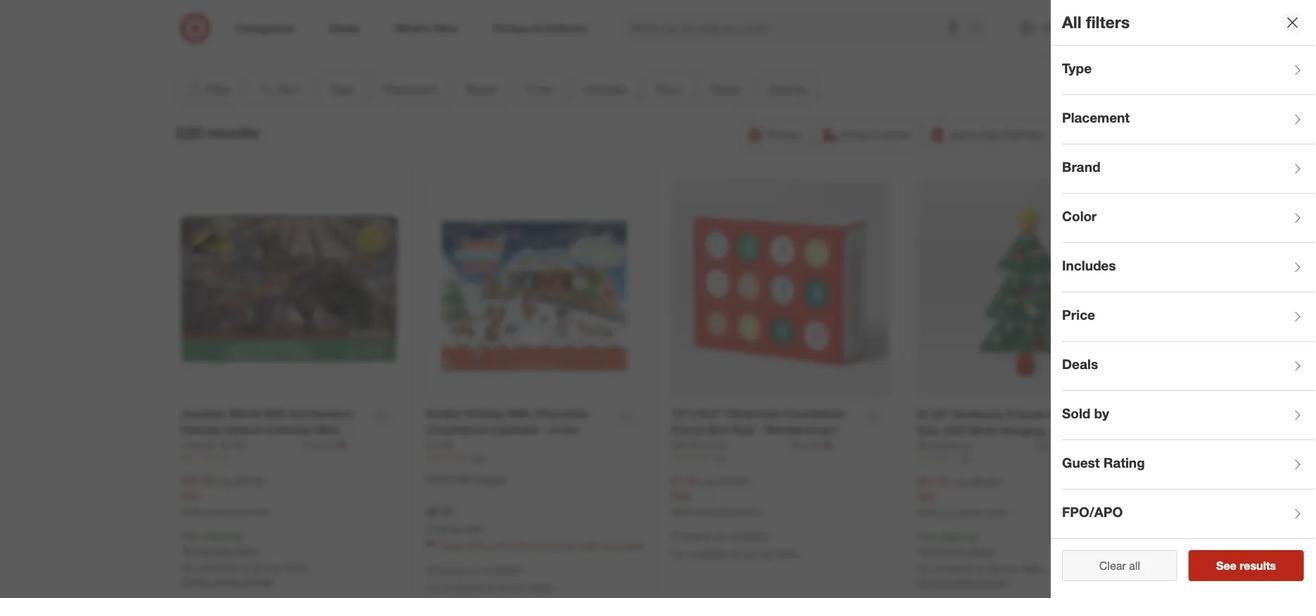 Task type: vqa. For each thing, say whether or not it's contained in the screenshot.
the leftmost Color
yes



Task type: describe. For each thing, give the bounding box(es) containing it.
same
[[950, 128, 979, 141]]

online for $7.00
[[739, 507, 761, 517]]

purchased for $26.39
[[205, 507, 245, 517]]

apply. for $26.39
[[234, 545, 261, 557]]

sale for $7.00
[[672, 490, 691, 502]]

$26.39
[[181, 474, 215, 488]]

106
[[470, 453, 484, 464]]

0 horizontal spatial deals button
[[700, 74, 752, 105]]

check nearby stores button for $24.50
[[917, 576, 1008, 590]]

sort button
[[247, 74, 312, 105]]

1 horizontal spatial color button
[[1063, 194, 1316, 243]]

sale for $24.50
[[917, 491, 936, 503]]

purchased for $7.00
[[696, 507, 736, 517]]

13
[[961, 454, 970, 465]]

world for jurassic world 30th anniversary holiday advent calendar mini figure set (target exclusive)
[[229, 407, 260, 421]]

7
[[225, 453, 229, 464]]

calendar inside jurassic world 30th anniversary holiday advent calendar mini figure set (target exclusive)
[[265, 423, 313, 437]]

nearby for $24.50
[[948, 576, 978, 589]]

countdown inside 13"x16.5" christmas countdown punch box red - wondershop™
[[784, 407, 846, 421]]

guest rating
[[1063, 455, 1146, 471]]

only at ¬ for hanging
[[1036, 439, 1079, 453]]

fpo/apo button
[[1063, 490, 1316, 539]]

106 link
[[426, 453, 643, 465]]

filter
[[206, 83, 231, 96]]

ebt
[[455, 474, 474, 486]]

- for 4.4oz
[[543, 423, 548, 437]]

0 horizontal spatial type button
[[318, 74, 366, 105]]

31.25" featherly friends fabric tree with birds hanging christmas countdown calendar green - wondershop™ link
[[917, 407, 1102, 470]]

wondershop link for red
[[672, 438, 787, 453]]

$32.99
[[235, 475, 264, 488]]

- for wondershop™
[[757, 423, 762, 437]]

1 vertical spatial type
[[330, 83, 354, 96]]

exclusions for $24.50
[[920, 545, 968, 558]]

color inside all filters dialog
[[1063, 208, 1097, 225]]

jurassic world link
[[181, 438, 301, 453]]

not for $8.00
[[468, 564, 482, 576]]

mini
[[316, 423, 339, 437]]

price inside all filters dialog
[[1063, 307, 1096, 323]]

0 horizontal spatial placement
[[383, 83, 437, 96]]

figure
[[181, 439, 215, 453]]

31.25" featherly friends fabric tree with birds hanging christmas countdown calendar green - wondershop™
[[917, 408, 1089, 470]]

see
[[1217, 559, 1237, 573]]

world for jurassic world
[[220, 439, 246, 451]]

¬ for mini
[[337, 438, 347, 452]]

4.4oz
[[551, 423, 579, 437]]

220
[[176, 123, 203, 143]]

when for $7.00
[[672, 507, 694, 517]]

red
[[733, 423, 754, 437]]

$8.00 at spring valley
[[426, 505, 485, 534]]

0 vertical spatial sold by button
[[757, 74, 820, 105]]

chocolate
[[600, 540, 643, 552]]

0 horizontal spatial placement button
[[371, 74, 449, 105]]

0 vertical spatial price
[[656, 83, 682, 96]]

shipping not available not available at spring valley for $8.00
[[426, 564, 554, 594]]

(target
[[239, 439, 276, 453]]

save
[[440, 540, 462, 552]]

valley inside $8.00 at spring valley
[[463, 524, 485, 534]]

at inside $8.00 at spring valley
[[426, 524, 433, 534]]

$26.39 reg $32.99 sale when purchased online
[[181, 474, 270, 517]]

13 link
[[917, 453, 1135, 466]]

wondershop™ inside 31.25" featherly friends fabric tree with birds hanging christmas countdown calendar green - wondershop™
[[960, 456, 1034, 470]]

advertisement region
[[235, 0, 1081, 48]]

only for hanging
[[1036, 440, 1056, 452]]

same day delivery
[[950, 128, 1045, 141]]

wondershop link for with
[[917, 439, 1033, 453]]

by inside all filters dialog
[[1095, 406, 1110, 422]]

green
[[917, 456, 950, 470]]

jurassic world 30th anniversary holiday advent calendar mini figure set (target exclusive) link
[[181, 406, 365, 453]]

not for $7.00
[[713, 530, 728, 542]]

online for $24.50
[[984, 508, 1007, 518]]

christmas inside 13"x16.5" christmas countdown punch box red - wondershop™
[[726, 407, 781, 421]]

kinder for kinder holiday milk chocolate countdown calendar - 4.4oz
[[426, 407, 462, 421]]

see results button
[[1189, 551, 1304, 582]]

$24.50
[[917, 475, 951, 489]]

reg for $7.00
[[702, 475, 716, 488]]

milk
[[508, 407, 530, 421]]

7 link
[[181, 453, 398, 465]]

0 vertical spatial brand button
[[455, 74, 509, 105]]

shipping not available not available at spring valley for $7.00
[[672, 530, 799, 560]]

0 vertical spatial includes
[[584, 83, 627, 96]]

16
[[715, 453, 725, 464]]

search button
[[963, 13, 997, 47]]

1 vertical spatial sold by button
[[1063, 391, 1316, 441]]

What can we help you find? suggestions appear below search field
[[622, 13, 973, 44]]

0 vertical spatial includes button
[[572, 74, 639, 105]]

jurassic world
[[181, 439, 246, 451]]

all filters
[[1063, 12, 1130, 32]]

free shipping * * exclusions apply. not available at spring valley check nearby stores for $24.50
[[917, 531, 1045, 589]]

20%
[[465, 540, 485, 552]]

calendar inside "kinder holiday milk chocolate countdown calendar - 4.4oz"
[[491, 423, 540, 437]]

31.25"
[[917, 408, 950, 422]]

fabric
[[1049, 408, 1083, 422]]

2 vertical spatial kinder
[[502, 540, 531, 552]]

1 horizontal spatial type button
[[1063, 46, 1316, 95]]

only for wondershop™
[[790, 439, 810, 451]]

kinder holiday milk chocolate countdown calendar - 4.4oz
[[426, 407, 589, 437]]

13"x16.5" christmas countdown punch box red - wondershop™
[[672, 407, 846, 437]]

store
[[884, 128, 909, 141]]

save 20% on kinder christmas milk chocolate
[[440, 540, 643, 552]]

exclusions apply. link for $24.50
[[920, 545, 997, 558]]

apply. for $24.50
[[970, 545, 997, 558]]

0 vertical spatial price button
[[644, 74, 694, 105]]

christmas inside 31.25" featherly friends fabric tree with birds hanging christmas countdown calendar green - wondershop™
[[917, 440, 972, 454]]

all
[[1063, 12, 1082, 32]]

filters
[[1087, 12, 1130, 32]]

snap
[[426, 474, 453, 486]]

jurassic world 30th anniversary holiday advent calendar mini figure set (target exclusive)
[[181, 407, 354, 453]]

220 results
[[176, 123, 260, 143]]

$35.00
[[971, 476, 1000, 488]]

$7.00
[[672, 474, 699, 488]]

includes inside all filters dialog
[[1063, 258, 1117, 274]]

anniversary
[[290, 407, 354, 421]]

30th
[[263, 407, 287, 421]]

0 vertical spatial color button
[[515, 74, 566, 105]]

tree
[[917, 424, 940, 438]]

clear all
[[1100, 559, 1141, 573]]

exclusions for $26.39
[[184, 545, 231, 557]]

$24.50 reg $35.00 sale when purchased online
[[917, 475, 1007, 518]]

kinder link
[[426, 438, 455, 453]]

deals inside all filters dialog
[[1063, 357, 1099, 373]]

reg for $24.50
[[954, 476, 968, 488]]

calendar inside 31.25" featherly friends fabric tree with birds hanging christmas countdown calendar green - wondershop™
[[1040, 440, 1089, 454]]

fpo/apo
[[1063, 505, 1123, 521]]

birds
[[969, 424, 997, 438]]

pickup button
[[741, 119, 810, 150]]

1 vertical spatial deals button
[[1063, 342, 1316, 391]]

shipping for $24.50
[[939, 531, 977, 543]]

filter button
[[176, 74, 241, 105]]

advent
[[224, 423, 262, 437]]

with
[[943, 424, 966, 438]]

¬ for wondershop™
[[824, 438, 833, 452]]

results for 220 results
[[207, 123, 260, 143]]

0 horizontal spatial sold by
[[769, 83, 808, 96]]

search
[[963, 23, 997, 36]]

shop in store button
[[816, 119, 918, 150]]

sponsored
[[1039, 49, 1081, 59]]

¬ for hanging
[[1070, 439, 1079, 453]]

16 link
[[672, 453, 889, 465]]

clear all button
[[1063, 551, 1178, 582]]

when for $26.39
[[181, 507, 203, 517]]

sale for $26.39
[[181, 490, 200, 502]]



Task type: locate. For each thing, give the bounding box(es) containing it.
1 horizontal spatial wondershop link
[[917, 439, 1033, 453]]

only up 13 link
[[1036, 440, 1056, 452]]

world up 7
[[220, 439, 246, 451]]

0 horizontal spatial type
[[330, 83, 354, 96]]

kinder holiday milk chocolate countdown calendar - 4.4oz image
[[426, 181, 643, 398], [426, 181, 643, 398]]

only
[[303, 439, 323, 451], [790, 439, 810, 451], [1036, 440, 1056, 452]]

calendar down the milk
[[491, 423, 540, 437]]

when inside $24.50 reg $35.00 sale when purchased online
[[917, 508, 939, 518]]

jurassic for jurassic world 30th anniversary holiday advent calendar mini figure set (target exclusive)
[[181, 407, 226, 421]]

online inside $26.39 reg $32.99 sale when purchased online
[[248, 507, 270, 517]]

box
[[709, 423, 729, 437]]

reg inside $26.39 reg $32.99 sale when purchased online
[[217, 475, 232, 488]]

0 horizontal spatial color button
[[515, 74, 566, 105]]

1 vertical spatial by
[[1095, 406, 1110, 422]]

1 horizontal spatial sale
[[672, 490, 691, 502]]

1 vertical spatial includes
[[1063, 258, 1117, 274]]

0 horizontal spatial free
[[181, 530, 200, 542]]

- inside 13"x16.5" christmas countdown punch box red - wondershop™
[[757, 423, 762, 437]]

not down 20%
[[468, 564, 482, 576]]

- left 13 in the right bottom of the page
[[953, 456, 957, 470]]

wondershop down with
[[917, 440, 973, 452]]

purchased down $32.99
[[205, 507, 245, 517]]

brand
[[467, 83, 497, 96], [1063, 159, 1101, 175]]

countdown up 16 link
[[784, 407, 846, 421]]

sold
[[769, 83, 792, 96], [1063, 406, 1091, 422]]

¬ up 16 link
[[824, 438, 833, 452]]

0 vertical spatial color
[[527, 83, 554, 96]]

kinder inside "kinder holiday milk chocolate countdown calendar - 4.4oz"
[[426, 407, 462, 421]]

13"x16.5" christmas countdown punch box red - wondershop™ link
[[672, 406, 856, 438]]

1 vertical spatial not
[[468, 564, 482, 576]]

brand inside all filters dialog
[[1063, 159, 1101, 175]]

$10.00
[[719, 475, 749, 488]]

results
[[207, 123, 260, 143], [1240, 559, 1277, 573]]

christmas
[[726, 407, 781, 421], [917, 440, 972, 454]]

0 vertical spatial deals button
[[700, 74, 752, 105]]

online inside $24.50 reg $35.00 sale when purchased online
[[984, 508, 1007, 518]]

shipping not available not available at spring valley down $7.00 reg $10.00 sale when purchased online
[[672, 530, 799, 560]]

1 vertical spatial wondershop™
[[960, 456, 1034, 470]]

spring inside $8.00 at spring valley
[[436, 524, 461, 534]]

0 horizontal spatial calendar
[[265, 423, 313, 437]]

day
[[982, 128, 1002, 141]]

free down $26.39 reg $32.99 sale when purchased online
[[181, 530, 200, 542]]

punch
[[672, 423, 706, 437]]

-
[[543, 423, 548, 437], [757, 423, 762, 437], [953, 456, 957, 470]]

0 horizontal spatial nearby
[[212, 576, 242, 588]]

purchased for $24.50
[[941, 508, 982, 518]]

0 horizontal spatial online
[[248, 507, 270, 517]]

0 vertical spatial sold
[[769, 83, 792, 96]]

0 vertical spatial results
[[207, 123, 260, 143]]

online for $26.39
[[248, 507, 270, 517]]

only at ¬ down mini
[[303, 438, 347, 452]]

free shipping * * exclusions apply. not available at spring valley check nearby stores down $24.50 reg $35.00 sale when purchased online
[[917, 531, 1045, 589]]

guest rating button
[[1063, 441, 1316, 490]]

0 vertical spatial world
[[229, 407, 260, 421]]

jurassic world 30th anniversary holiday advent calendar mini figure set (target exclusive) image
[[181, 181, 398, 398], [181, 181, 398, 398]]

world up advent
[[229, 407, 260, 421]]

when for $24.50
[[917, 508, 939, 518]]

delivery
[[1005, 128, 1045, 141]]

shipping
[[672, 530, 711, 542], [426, 564, 465, 576]]

christmas
[[533, 540, 577, 552]]

0 horizontal spatial price
[[656, 83, 682, 96]]

milk
[[579, 540, 597, 552]]

1 horizontal spatial wondershop™
[[960, 456, 1034, 470]]

holiday inside jurassic world 30th anniversary holiday advent calendar mini figure set (target exclusive)
[[181, 423, 221, 437]]

rating
[[1104, 455, 1146, 471]]

0 horizontal spatial exclusions apply. link
[[184, 545, 261, 557]]

kinder holiday milk chocolate countdown calendar - 4.4oz link
[[426, 406, 610, 438]]

same day delivery button
[[924, 119, 1055, 150]]

1 horizontal spatial shipping
[[672, 530, 711, 542]]

2 horizontal spatial purchased
[[941, 508, 982, 518]]

reg right $7.00
[[702, 475, 716, 488]]

0 horizontal spatial shipping not available not available at spring valley
[[426, 564, 554, 594]]

0 horizontal spatial only at ¬
[[303, 438, 347, 452]]

1 horizontal spatial price
[[1063, 307, 1096, 323]]

*
[[241, 530, 244, 542], [977, 531, 980, 543], [181, 545, 184, 557], [917, 545, 920, 558]]

wondershop link up 13 in the right bottom of the page
[[917, 439, 1033, 453]]

sold inside all filters dialog
[[1063, 406, 1091, 422]]

wondershop down punch
[[672, 439, 728, 451]]

wondershop™ inside 13"x16.5" christmas countdown punch box red - wondershop™
[[765, 423, 839, 437]]

¬ down mini
[[337, 438, 347, 452]]

wondershop for box
[[672, 439, 728, 451]]

free for $26.39
[[181, 530, 200, 542]]

results for see results
[[1240, 559, 1277, 573]]

world inside jurassic world 30th anniversary holiday advent calendar mini figure set (target exclusive)
[[229, 407, 260, 421]]

0 horizontal spatial only
[[303, 439, 323, 451]]

free shipping * * exclusions apply. not available at spring valley check nearby stores for $26.39
[[181, 530, 309, 588]]

only at ¬ for wondershop™
[[790, 438, 833, 452]]

exclusions apply. link for $26.39
[[184, 545, 261, 557]]

0 horizontal spatial brand button
[[455, 74, 509, 105]]

reg inside $24.50 reg $35.00 sale when purchased online
[[954, 476, 968, 488]]

results right 220 on the left top of the page
[[207, 123, 260, 143]]

1 horizontal spatial calendar
[[491, 423, 540, 437]]

holiday up figure
[[181, 423, 221, 437]]

only for mini
[[303, 439, 323, 451]]

online down the $10.00
[[739, 507, 761, 517]]

0 vertical spatial shipping
[[672, 530, 711, 542]]

placement button
[[371, 74, 449, 105], [1063, 95, 1316, 145]]

shop
[[842, 128, 868, 141]]

jurassic inside jurassic world 30th anniversary holiday advent calendar mini figure set (target exclusive)
[[181, 407, 226, 421]]

sale down $24.50
[[917, 491, 936, 503]]

sold up 'pickup'
[[769, 83, 792, 96]]

1 horizontal spatial price button
[[1063, 293, 1316, 342]]

wondershop™
[[765, 423, 839, 437], [960, 456, 1034, 470]]

includes button
[[572, 74, 639, 105], [1063, 243, 1316, 293]]

wondershop link up 16
[[672, 438, 787, 453]]

shipping down $24.50 reg $35.00 sale when purchased online
[[939, 531, 977, 543]]

online inside $7.00 reg $10.00 sale when purchased online
[[739, 507, 761, 517]]

holiday left the milk
[[465, 407, 505, 421]]

includes
[[584, 83, 627, 96], [1063, 258, 1117, 274]]

shipping down $7.00 reg $10.00 sale when purchased online
[[672, 530, 711, 542]]

nearby for $26.39
[[212, 576, 242, 588]]

purchased inside $24.50 reg $35.00 sale when purchased online
[[941, 508, 982, 518]]

¬ up guest
[[1070, 439, 1079, 453]]

0 horizontal spatial reg
[[217, 475, 232, 488]]

0 horizontal spatial check nearby stores button
[[181, 575, 272, 589]]

0 horizontal spatial brand
[[467, 83, 497, 96]]

exclusions down $26.39 reg $32.99 sale when purchased online
[[184, 545, 231, 557]]

brand button
[[455, 74, 509, 105], [1063, 145, 1316, 194]]

1 vertical spatial sold by
[[1063, 406, 1110, 422]]

purchased down the $10.00
[[696, 507, 736, 517]]

0 horizontal spatial includes
[[584, 83, 627, 96]]

type down sponsored
[[1063, 60, 1092, 77]]

sold by inside all filters dialog
[[1063, 406, 1110, 422]]

0 horizontal spatial price button
[[644, 74, 694, 105]]

0 vertical spatial sold by
[[769, 83, 808, 96]]

0 vertical spatial brand
[[467, 83, 497, 96]]

exclusions apply. link down $24.50 reg $35.00 sale when purchased online
[[920, 545, 997, 558]]

christmas up red
[[726, 407, 781, 421]]

0 vertical spatial holiday
[[465, 407, 505, 421]]

only at ¬
[[303, 438, 347, 452], [790, 438, 833, 452], [1036, 439, 1079, 453]]

0 vertical spatial not
[[713, 530, 728, 542]]

only up 16 link
[[790, 439, 810, 451]]

when down $26.39
[[181, 507, 203, 517]]

1 vertical spatial price
[[1063, 307, 1096, 323]]

results inside button
[[1240, 559, 1277, 573]]

eligible
[[476, 474, 508, 486]]

0 horizontal spatial purchased
[[205, 507, 245, 517]]

0 vertical spatial shipping not available not available at spring valley
[[672, 530, 799, 560]]

free for $24.50
[[917, 531, 937, 543]]

1 horizontal spatial sold by button
[[1063, 391, 1316, 441]]

sale
[[181, 490, 200, 502], [672, 490, 691, 502], [917, 491, 936, 503]]

check for $24.50
[[917, 576, 946, 589]]

0 horizontal spatial color
[[527, 83, 554, 96]]

online
[[248, 507, 270, 517], [739, 507, 761, 517], [984, 508, 1007, 518]]

1 horizontal spatial deals
[[1063, 357, 1099, 373]]

free shipping * * exclusions apply. not available at spring valley check nearby stores down $26.39 reg $32.99 sale when purchased online
[[181, 530, 309, 588]]

guest
[[1063, 455, 1100, 471]]

hanging
[[1000, 424, 1045, 438]]

calendar up guest
[[1040, 440, 1089, 454]]

- inside "kinder holiday milk chocolate countdown calendar - 4.4oz"
[[543, 423, 548, 437]]

0 horizontal spatial sold by button
[[757, 74, 820, 105]]

1 horizontal spatial holiday
[[465, 407, 505, 421]]

0 vertical spatial by
[[796, 83, 808, 96]]

placement
[[383, 83, 437, 96], [1063, 110, 1130, 126]]

0 horizontal spatial -
[[543, 423, 548, 437]]

2 vertical spatial countdown
[[975, 440, 1037, 454]]

sale down $26.39
[[181, 490, 200, 502]]

1 horizontal spatial by
[[1095, 406, 1110, 422]]

0 horizontal spatial wondershop™
[[765, 423, 839, 437]]

by right fabric
[[1095, 406, 1110, 422]]

wondershop for tree
[[917, 440, 973, 452]]

exclusive)
[[279, 439, 332, 453]]

chocolate
[[534, 407, 589, 421]]

only at ¬ up guest
[[1036, 439, 1079, 453]]

sale inside $26.39 reg $32.99 sale when purchased online
[[181, 490, 200, 502]]

- right red
[[757, 423, 762, 437]]

online down $32.99
[[248, 507, 270, 517]]

31.25" featherly friends fabric tree with birds hanging christmas countdown calendar green - wondershop™ image
[[917, 181, 1135, 399], [917, 181, 1135, 399]]

1 horizontal spatial stores
[[981, 576, 1008, 589]]

wondershop™ up 16 link
[[765, 423, 839, 437]]

exclusions apply. link down $26.39 reg $32.99 sale when purchased online
[[184, 545, 261, 557]]

check nearby stores button for $26.39
[[181, 575, 272, 589]]

1 horizontal spatial wondershop
[[917, 440, 973, 452]]

price
[[656, 83, 682, 96], [1063, 307, 1096, 323]]

on
[[488, 540, 499, 552]]

deals button
[[700, 74, 752, 105], [1063, 342, 1316, 391]]

purchased inside $7.00 reg $10.00 sale when purchased online
[[696, 507, 736, 517]]

in
[[872, 128, 880, 141]]

all filters dialog
[[1051, 0, 1316, 599]]

sold up guest
[[1063, 406, 1091, 422]]

1 horizontal spatial online
[[739, 507, 761, 517]]

spring
[[436, 524, 461, 534], [742, 548, 771, 560], [252, 562, 281, 574], [988, 562, 1017, 575], [497, 581, 526, 594]]

sale down $7.00
[[672, 490, 691, 502]]

1 horizontal spatial sold by
[[1063, 406, 1110, 422]]

1 vertical spatial holiday
[[181, 423, 221, 437]]

$7.00 reg $10.00 sale when purchased online
[[672, 474, 761, 517]]

reg down 13 in the right bottom of the page
[[954, 476, 968, 488]]

1 horizontal spatial christmas
[[917, 440, 972, 454]]

1 horizontal spatial only at ¬
[[790, 438, 833, 452]]

reg
[[217, 475, 232, 488], [702, 475, 716, 488], [954, 476, 968, 488]]

1 horizontal spatial countdown
[[784, 407, 846, 421]]

reg for $26.39
[[217, 475, 232, 488]]

christmas down with
[[917, 440, 972, 454]]

free down $24.50 reg $35.00 sale when purchased online
[[917, 531, 937, 543]]

jurassic for jurassic world
[[181, 439, 217, 451]]

shipping for $7.00
[[672, 530, 711, 542]]

jurassic left set
[[181, 439, 217, 451]]

not down $7.00 reg $10.00 sale when purchased online
[[713, 530, 728, 542]]

1 horizontal spatial placement button
[[1063, 95, 1316, 145]]

stores for $24.50
[[981, 576, 1008, 589]]

jurassic
[[181, 407, 226, 421], [181, 439, 217, 451]]

countdown inside 31.25" featherly friends fabric tree with birds hanging christmas countdown calendar green - wondershop™
[[975, 440, 1037, 454]]

when inside $7.00 reg $10.00 sale when purchased online
[[672, 507, 694, 517]]

reg inside $7.00 reg $10.00 sale when purchased online
[[702, 475, 716, 488]]

purchased inside $26.39 reg $32.99 sale when purchased online
[[205, 507, 245, 517]]

exclusions apply. link
[[184, 545, 261, 557], [920, 545, 997, 558]]

kinder right on
[[502, 540, 531, 552]]

stores
[[245, 576, 272, 588], [981, 576, 1008, 589]]

world
[[229, 407, 260, 421], [220, 439, 246, 451]]

kinder
[[426, 407, 462, 421], [426, 439, 455, 451], [502, 540, 531, 552]]

sort
[[279, 83, 300, 96]]

set
[[218, 439, 236, 453]]

holiday inside "kinder holiday milk chocolate countdown calendar - 4.4oz"
[[465, 407, 505, 421]]

type inside all filters dialog
[[1063, 60, 1092, 77]]

valley
[[463, 524, 485, 534], [774, 548, 799, 560], [283, 562, 309, 574], [1020, 562, 1045, 575], [529, 581, 554, 594]]

0 horizontal spatial christmas
[[726, 407, 781, 421]]

purchased down $35.00
[[941, 508, 982, 518]]

online down $35.00
[[984, 508, 1007, 518]]

shipping not available not available at spring valley down on
[[426, 564, 554, 594]]

1 horizontal spatial results
[[1240, 559, 1277, 573]]

13"x16.5" christmas countdown punch box red - wondershop™ image
[[672, 181, 889, 398], [672, 181, 889, 398]]

- inside 31.25" featherly friends fabric tree with birds hanging christmas countdown calendar green - wondershop™
[[953, 456, 957, 470]]

shipping down save
[[426, 564, 465, 576]]

sale inside $7.00 reg $10.00 sale when purchased online
[[672, 490, 691, 502]]

0 vertical spatial type
[[1063, 60, 1092, 77]]

results right see
[[1240, 559, 1277, 573]]

2 horizontal spatial -
[[953, 456, 957, 470]]

2 jurassic from the top
[[181, 439, 217, 451]]

1 horizontal spatial placement
[[1063, 110, 1130, 126]]

all
[[1130, 559, 1141, 573]]

check for $26.39
[[181, 576, 209, 588]]

1 horizontal spatial color
[[1063, 208, 1097, 225]]

by up 'pickup'
[[796, 83, 808, 96]]

wondershop™ up $35.00
[[960, 456, 1034, 470]]

0 horizontal spatial apply.
[[234, 545, 261, 557]]

0 vertical spatial countdown
[[784, 407, 846, 421]]

0 horizontal spatial sold
[[769, 83, 792, 96]]

exclusions down $24.50 reg $35.00 sale when purchased online
[[920, 545, 968, 558]]

snap ebt eligible
[[426, 474, 508, 486]]

friends
[[1006, 408, 1046, 422]]

1 vertical spatial price button
[[1063, 293, 1316, 342]]

sold by up 'pickup'
[[769, 83, 808, 96]]

0 vertical spatial kinder
[[426, 407, 462, 421]]

0 vertical spatial deals
[[711, 83, 740, 96]]

placement inside all filters dialog
[[1063, 110, 1130, 126]]

1 horizontal spatial includes button
[[1063, 243, 1316, 293]]

- left 4.4oz
[[543, 423, 548, 437]]

apply. down $24.50 reg $35.00 sale when purchased online
[[970, 545, 997, 558]]

kinder up the snap
[[426, 439, 455, 451]]

1 horizontal spatial brand button
[[1063, 145, 1316, 194]]

apply. down $26.39 reg $32.99 sale when purchased online
[[234, 545, 261, 557]]

clear
[[1100, 559, 1126, 573]]

countdown down hanging
[[975, 440, 1037, 454]]

¬
[[337, 438, 347, 452], [824, 438, 833, 452], [1070, 439, 1079, 453]]

when inside $26.39 reg $32.99 sale when purchased online
[[181, 507, 203, 517]]

calendar
[[265, 423, 313, 437], [491, 423, 540, 437], [1040, 440, 1089, 454]]

see results
[[1217, 559, 1277, 573]]

1 horizontal spatial check nearby stores button
[[917, 576, 1008, 590]]

jurassic up jurassic world
[[181, 407, 226, 421]]

kinder for kinder
[[426, 439, 455, 451]]

1 horizontal spatial type
[[1063, 60, 1092, 77]]

only at ¬ up 16 link
[[790, 438, 833, 452]]

2 horizontal spatial sale
[[917, 491, 936, 503]]

0 horizontal spatial check
[[181, 576, 209, 588]]

$8.00
[[426, 505, 454, 519]]

available
[[731, 530, 769, 542], [690, 548, 728, 560], [199, 562, 238, 574], [936, 562, 974, 575], [485, 564, 523, 576], [445, 581, 483, 594]]

free
[[181, 530, 200, 542], [917, 531, 937, 543]]

1 horizontal spatial -
[[757, 423, 762, 437]]

0 horizontal spatial includes button
[[572, 74, 639, 105]]

sale inside $24.50 reg $35.00 sale when purchased online
[[917, 491, 936, 503]]

type right sort
[[330, 83, 354, 96]]

1 horizontal spatial free
[[917, 531, 937, 543]]

featherly
[[954, 408, 1003, 422]]

free shipping * * exclusions apply. not available at spring valley check nearby stores
[[181, 530, 309, 588], [917, 531, 1045, 589]]

shipping down $26.39 reg $32.99 sale when purchased online
[[203, 530, 241, 542]]

1 vertical spatial deals
[[1063, 357, 1099, 373]]

includes button inside all filters dialog
[[1063, 243, 1316, 293]]

reg down 7
[[217, 475, 232, 488]]

only down mini
[[303, 439, 323, 451]]

2 horizontal spatial ¬
[[1070, 439, 1079, 453]]

1 horizontal spatial exclusions apply. link
[[920, 545, 997, 558]]

deals
[[711, 83, 740, 96], [1063, 357, 1099, 373]]

shipping for $8.00
[[426, 564, 465, 576]]

pickup
[[767, 128, 801, 141]]

stores for $26.39
[[245, 576, 272, 588]]

1 horizontal spatial nearby
[[948, 576, 978, 589]]

sold by up guest
[[1063, 406, 1110, 422]]

13"x16.5"
[[672, 407, 723, 421]]

when down $7.00
[[672, 507, 694, 517]]

calendar down 30th
[[265, 423, 313, 437]]

shop in store
[[842, 128, 909, 141]]

when down $24.50
[[917, 508, 939, 518]]

1 horizontal spatial shipping not available not available at spring valley
[[672, 530, 799, 560]]

2 horizontal spatial reg
[[954, 476, 968, 488]]

check
[[181, 576, 209, 588], [917, 576, 946, 589]]

countdown up the kinder link
[[426, 423, 488, 437]]

shipping for $26.39
[[203, 530, 241, 542]]

1 jurassic from the top
[[181, 407, 226, 421]]

1 vertical spatial sold
[[1063, 406, 1091, 422]]

2 horizontal spatial only
[[1036, 440, 1056, 452]]

1 horizontal spatial includes
[[1063, 258, 1117, 274]]

only at ¬ for mini
[[303, 438, 347, 452]]

countdown inside "kinder holiday milk chocolate countdown calendar - 4.4oz"
[[426, 423, 488, 437]]

kinder up the kinder link
[[426, 407, 462, 421]]

2 horizontal spatial only at ¬
[[1036, 439, 1079, 453]]

sold by button
[[757, 74, 820, 105], [1063, 391, 1316, 441]]



